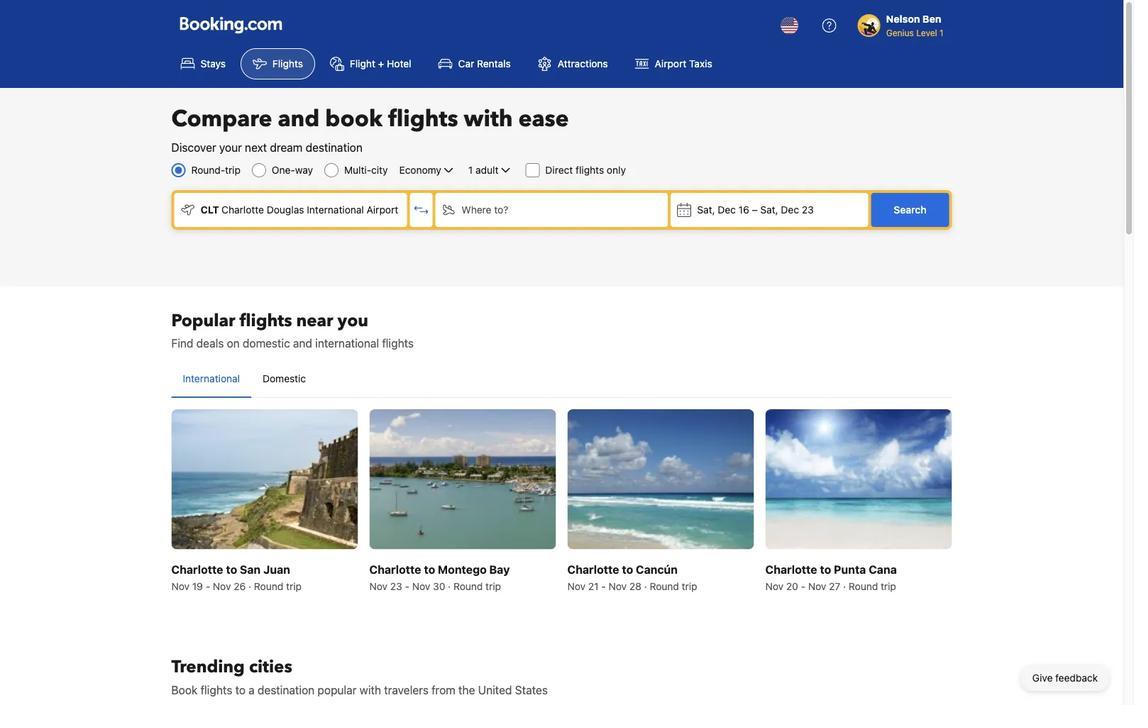 Task type: vqa. For each thing, say whether or not it's contained in the screenshot.
the topmost the Flight
no



Task type: locate. For each thing, give the bounding box(es) containing it.
destination down cities
[[258, 683, 315, 697]]

airport down the city
[[367, 204, 398, 216]]

to for montego
[[424, 563, 435, 576]]

0 vertical spatial international
[[307, 204, 364, 216]]

0 horizontal spatial sat,
[[697, 204, 715, 216]]

sat,
[[697, 204, 715, 216], [761, 204, 779, 216]]

search button
[[871, 193, 950, 227]]

nelson ben genius level 1
[[886, 13, 944, 38]]

way
[[295, 164, 313, 176]]

charlotte
[[222, 204, 264, 216], [171, 563, 223, 576], [370, 563, 421, 576], [568, 563, 619, 576], [766, 563, 818, 576]]

2 - from the left
[[405, 581, 410, 592]]

round for charlotte to punta cana
[[849, 581, 878, 592]]

flights down trending
[[201, 683, 232, 697]]

to inside charlotte to cancún nov 21 - nov 28 · round trip
[[622, 563, 633, 576]]

one-way
[[272, 164, 313, 176]]

charlotte to montego bay nov 23 - nov 30 · round trip
[[370, 563, 510, 592]]

international
[[307, 204, 364, 216], [183, 373, 240, 385]]

1 horizontal spatial sat,
[[761, 204, 779, 216]]

1 · from the left
[[249, 581, 251, 592]]

trip right 28
[[682, 581, 697, 592]]

charlotte up 21
[[568, 563, 619, 576]]

to for san
[[226, 563, 237, 576]]

3 - from the left
[[601, 581, 606, 592]]

· inside the charlotte to san juan nov 19 - nov 26 · round trip
[[249, 581, 251, 592]]

flights up domestic
[[240, 309, 292, 333]]

1 horizontal spatial international
[[307, 204, 364, 216]]

1 horizontal spatial airport
[[655, 58, 687, 70]]

charlotte to montego bay image
[[370, 410, 556, 550]]

0 horizontal spatial international
[[183, 373, 240, 385]]

4 round from the left
[[849, 581, 878, 592]]

- right 21
[[601, 581, 606, 592]]

1 sat, from the left
[[697, 204, 715, 216]]

7 nov from the left
[[766, 581, 784, 592]]

1 vertical spatial 23
[[390, 581, 402, 592]]

to up the 27
[[820, 563, 831, 576]]

destination
[[306, 141, 363, 154], [258, 683, 315, 697]]

trip inside charlotte to punta cana nov 20 - nov 27 · round trip
[[881, 581, 897, 592]]

·
[[249, 581, 251, 592], [448, 581, 451, 592], [644, 581, 647, 592], [843, 581, 846, 592]]

0 horizontal spatial with
[[360, 683, 381, 697]]

compare
[[171, 104, 272, 135]]

and down "near"
[[293, 337, 312, 350]]

1 inside popup button
[[468, 164, 473, 176]]

trip
[[225, 164, 241, 176], [286, 581, 302, 592], [486, 581, 501, 592], [682, 581, 697, 592], [881, 581, 897, 592]]

trip inside the charlotte to san juan nov 19 - nov 26 · round trip
[[286, 581, 302, 592]]

compare and book flights with ease discover your next dream destination
[[171, 104, 569, 154]]

flights link
[[241, 48, 315, 80]]

to inside the charlotte to san juan nov 19 - nov 26 · round trip
[[226, 563, 237, 576]]

1 left adult
[[468, 164, 473, 176]]

charlotte inside charlotte to cancún nov 21 - nov 28 · round trip
[[568, 563, 619, 576]]

0 vertical spatial with
[[464, 104, 513, 135]]

round down punta
[[849, 581, 878, 592]]

to
[[226, 563, 237, 576], [424, 563, 435, 576], [622, 563, 633, 576], [820, 563, 831, 576], [235, 683, 246, 697]]

international down multi-
[[307, 204, 364, 216]]

to inside charlotte to montego bay nov 23 - nov 30 · round trip
[[424, 563, 435, 576]]

21
[[588, 581, 599, 592]]

1 vertical spatial airport
[[367, 204, 398, 216]]

23 right –
[[802, 204, 814, 216]]

23
[[802, 204, 814, 216], [390, 581, 402, 592]]

-
[[206, 581, 210, 592], [405, 581, 410, 592], [601, 581, 606, 592], [801, 581, 806, 592]]

round inside charlotte to montego bay nov 23 - nov 30 · round trip
[[454, 581, 483, 592]]

0 horizontal spatial 23
[[390, 581, 402, 592]]

1 vertical spatial and
[[293, 337, 312, 350]]

charlotte right clt
[[222, 204, 264, 216]]

1 inside nelson ben genius level 1
[[940, 28, 944, 38]]

3 nov from the left
[[370, 581, 388, 592]]

with right popular
[[360, 683, 381, 697]]

search
[[894, 204, 927, 216]]

with inside the "compare and book flights with ease discover your next dream destination"
[[464, 104, 513, 135]]

charlotte up 19
[[171, 563, 223, 576]]

charlotte inside the charlotte to san juan nov 19 - nov 26 · round trip
[[171, 563, 223, 576]]

1 horizontal spatial with
[[464, 104, 513, 135]]

- left 30
[[405, 581, 410, 592]]

trip down the cana
[[881, 581, 897, 592]]

charlotte to punta cana nov 20 - nov 27 · round trip
[[766, 563, 897, 592]]

26
[[234, 581, 246, 592]]

- right 19
[[206, 581, 210, 592]]

nov
[[171, 581, 190, 592], [213, 581, 231, 592], [370, 581, 388, 592], [412, 581, 430, 592], [568, 581, 586, 592], [609, 581, 627, 592], [766, 581, 784, 592], [808, 581, 827, 592]]

30
[[433, 581, 445, 592]]

0 vertical spatial destination
[[306, 141, 363, 154]]

2 nov from the left
[[213, 581, 231, 592]]

charlotte for charlotte to san juan
[[171, 563, 223, 576]]

3 · from the left
[[644, 581, 647, 592]]

near
[[296, 309, 333, 333]]

clt charlotte douglas international airport
[[201, 204, 398, 216]]

0 vertical spatial and
[[278, 104, 320, 135]]

0 vertical spatial airport
[[655, 58, 687, 70]]

give feedback button
[[1021, 666, 1110, 691]]

trip inside charlotte to montego bay nov 23 - nov 30 · round trip
[[486, 581, 501, 592]]

round inside the charlotte to san juan nov 19 - nov 26 · round trip
[[254, 581, 283, 592]]

· right 28
[[644, 581, 647, 592]]

1
[[940, 28, 944, 38], [468, 164, 473, 176]]

1 vertical spatial international
[[183, 373, 240, 385]]

to up 30
[[424, 563, 435, 576]]

to up 28
[[622, 563, 633, 576]]

book
[[171, 683, 198, 697]]

· right the 27
[[843, 581, 846, 592]]

round down juan
[[254, 581, 283, 592]]

trip down bay
[[486, 581, 501, 592]]

28
[[630, 581, 642, 592]]

4 · from the left
[[843, 581, 846, 592]]

domestic button
[[251, 361, 317, 398]]

1 - from the left
[[206, 581, 210, 592]]

1 right level
[[940, 28, 944, 38]]

0 horizontal spatial 1
[[468, 164, 473, 176]]

round down the cancún
[[650, 581, 679, 592]]

rentals
[[477, 58, 511, 70]]

0 horizontal spatial dec
[[718, 204, 736, 216]]

0 vertical spatial 1
[[940, 28, 944, 38]]

attractions link
[[526, 48, 620, 80]]

flights up economy on the top
[[388, 104, 458, 135]]

stays
[[201, 58, 226, 70]]

· inside charlotte to punta cana nov 20 - nov 27 · round trip
[[843, 581, 846, 592]]

charlotte up the 20
[[766, 563, 818, 576]]

city
[[371, 164, 388, 176]]

· right '26'
[[249, 581, 251, 592]]

0 vertical spatial 23
[[802, 204, 814, 216]]

charlotte for charlotte to punta cana
[[766, 563, 818, 576]]

destination up multi-
[[306, 141, 363, 154]]

4 - from the left
[[801, 581, 806, 592]]

with
[[464, 104, 513, 135], [360, 683, 381, 697]]

1 horizontal spatial 23
[[802, 204, 814, 216]]

- right the 20
[[801, 581, 806, 592]]

and inside popular flights near you find deals on domestic and international flights
[[293, 337, 312, 350]]

international
[[315, 337, 379, 350]]

to left san
[[226, 563, 237, 576]]

punta
[[834, 563, 866, 576]]

and up dream
[[278, 104, 320, 135]]

- inside the charlotte to san juan nov 19 - nov 26 · round trip
[[206, 581, 210, 592]]

charlotte inside charlotte to punta cana nov 20 - nov 27 · round trip
[[766, 563, 818, 576]]

round inside charlotte to punta cana nov 20 - nov 27 · round trip
[[849, 581, 878, 592]]

level
[[917, 28, 938, 38]]

sat, left 16
[[697, 204, 715, 216]]

- inside charlotte to montego bay nov 23 - nov 30 · round trip
[[405, 581, 410, 592]]

douglas
[[267, 204, 304, 216]]

book
[[325, 104, 383, 135]]

charlotte left montego
[[370, 563, 421, 576]]

tab list
[[171, 361, 952, 399]]

· inside charlotte to montego bay nov 23 - nov 30 · round trip
[[448, 581, 451, 592]]

and inside the "compare and book flights with ease discover your next dream destination"
[[278, 104, 320, 135]]

with up adult
[[464, 104, 513, 135]]

sat, right –
[[761, 204, 779, 216]]

charlotte inside charlotte to montego bay nov 23 - nov 30 · round trip
[[370, 563, 421, 576]]

round inside charlotte to cancún nov 21 - nov 28 · round trip
[[650, 581, 679, 592]]

round down montego
[[454, 581, 483, 592]]

23 inside charlotte to montego bay nov 23 - nov 30 · round trip
[[390, 581, 402, 592]]

16
[[739, 204, 750, 216]]

international down deals
[[183, 373, 240, 385]]

to inside charlotte to punta cana nov 20 - nov 27 · round trip
[[820, 563, 831, 576]]

trip down your
[[225, 164, 241, 176]]

+
[[378, 58, 384, 70]]

dec right –
[[781, 204, 799, 216]]

flights
[[388, 104, 458, 135], [576, 164, 604, 176], [240, 309, 292, 333], [382, 337, 414, 350], [201, 683, 232, 697]]

1 round from the left
[[254, 581, 283, 592]]

flights inside the "compare and book flights with ease discover your next dream destination"
[[388, 104, 458, 135]]

round-trip
[[191, 164, 241, 176]]

1 horizontal spatial dec
[[781, 204, 799, 216]]

ease
[[519, 104, 569, 135]]

next
[[245, 141, 267, 154]]

bay
[[489, 563, 510, 576]]

3 round from the left
[[650, 581, 679, 592]]

1 horizontal spatial 1
[[940, 28, 944, 38]]

flights inside trending cities book flights to a destination popular with travelers from the united states
[[201, 683, 232, 697]]

where to?
[[462, 204, 509, 216]]

2 round from the left
[[454, 581, 483, 592]]

1 vertical spatial 1
[[468, 164, 473, 176]]

1 adult button
[[467, 162, 514, 179]]

5 nov from the left
[[568, 581, 586, 592]]

23 left 30
[[390, 581, 402, 592]]

to left a
[[235, 683, 246, 697]]

2 · from the left
[[448, 581, 451, 592]]

destination inside trending cities book flights to a destination popular with travelers from the united states
[[258, 683, 315, 697]]

trip down juan
[[286, 581, 302, 592]]

· right 30
[[448, 581, 451, 592]]

booking.com logo image
[[180, 17, 282, 34], [180, 17, 282, 34]]

4 nov from the left
[[412, 581, 430, 592]]

1 vertical spatial with
[[360, 683, 381, 697]]

dec left 16
[[718, 204, 736, 216]]

international button
[[171, 361, 251, 398]]

genius
[[886, 28, 914, 38]]

charlotte to cancún image
[[568, 410, 754, 550]]

airport left taxis
[[655, 58, 687, 70]]

states
[[515, 683, 548, 697]]

to for punta
[[820, 563, 831, 576]]

round for charlotte to san juan
[[254, 581, 283, 592]]

1 vertical spatial destination
[[258, 683, 315, 697]]

- inside charlotte to punta cana nov 20 - nov 27 · round trip
[[801, 581, 806, 592]]

from
[[432, 683, 456, 697]]

· for charlotte to montego bay
[[448, 581, 451, 592]]

flights left 'only'
[[576, 164, 604, 176]]

airport
[[655, 58, 687, 70], [367, 204, 398, 216]]



Task type: describe. For each thing, give the bounding box(es) containing it.
find
[[171, 337, 193, 350]]

give
[[1033, 673, 1053, 684]]

- for charlotte to san juan
[[206, 581, 210, 592]]

cancún
[[636, 563, 678, 576]]

charlotte to cancún nov 21 - nov 28 · round trip
[[568, 563, 697, 592]]

airport taxis
[[655, 58, 713, 70]]

cities
[[249, 656, 292, 679]]

montego
[[438, 563, 487, 576]]

travelers
[[384, 683, 429, 697]]

car rentals link
[[426, 48, 523, 80]]

popular flights near you find deals on domestic and international flights
[[171, 309, 414, 350]]

flights right international
[[382, 337, 414, 350]]

discover
[[171, 141, 216, 154]]

where to? button
[[435, 193, 668, 227]]

one-
[[272, 164, 295, 176]]

trending
[[171, 656, 245, 679]]

direct
[[546, 164, 573, 176]]

popular
[[318, 683, 357, 697]]

multi-city
[[344, 164, 388, 176]]

domestic
[[243, 337, 290, 350]]

flight + hotel
[[350, 58, 411, 70]]

round for charlotte to montego bay
[[454, 581, 483, 592]]

hotel
[[387, 58, 411, 70]]

2 sat, from the left
[[761, 204, 779, 216]]

trip inside charlotte to cancún nov 21 - nov 28 · round trip
[[682, 581, 697, 592]]

only
[[607, 164, 626, 176]]

charlotte for charlotte to cancún
[[568, 563, 619, 576]]

multi-
[[344, 164, 371, 176]]

car rentals
[[458, 58, 511, 70]]

20
[[786, 581, 799, 592]]

your
[[219, 141, 242, 154]]

1 adult
[[468, 164, 499, 176]]

economy
[[399, 164, 442, 176]]

dream
[[270, 141, 303, 154]]

6 nov from the left
[[609, 581, 627, 592]]

· inside charlotte to cancún nov 21 - nov 28 · round trip
[[644, 581, 647, 592]]

feedback
[[1056, 673, 1098, 684]]

flight
[[350, 58, 375, 70]]

1 nov from the left
[[171, 581, 190, 592]]

adult
[[476, 164, 499, 176]]

sat, dec 16 – sat, dec 23
[[697, 204, 814, 216]]

charlotte to punta cana image
[[766, 410, 952, 550]]

trending cities book flights to a destination popular with travelers from the united states
[[171, 656, 548, 697]]

tab list containing international
[[171, 361, 952, 399]]

international inside international 'button'
[[183, 373, 240, 385]]

–
[[752, 204, 758, 216]]

flights
[[273, 58, 303, 70]]

2 dec from the left
[[781, 204, 799, 216]]

direct flights only
[[546, 164, 626, 176]]

0 horizontal spatial airport
[[367, 204, 398, 216]]

popular
[[171, 309, 235, 333]]

trip for charlotte to montego bay
[[486, 581, 501, 592]]

8 nov from the left
[[808, 581, 827, 592]]

united
[[478, 683, 512, 697]]

nelson
[[886, 13, 920, 25]]

san
[[240, 563, 261, 576]]

to?
[[494, 204, 509, 216]]

to for cancún
[[622, 563, 633, 576]]

clt
[[201, 204, 219, 216]]

19
[[192, 581, 203, 592]]

flight + hotel link
[[318, 48, 424, 80]]

sat, dec 16 – sat, dec 23 button
[[671, 193, 869, 227]]

give feedback
[[1033, 673, 1098, 684]]

trip for charlotte to san juan
[[286, 581, 302, 592]]

cana
[[869, 563, 897, 576]]

domestic
[[263, 373, 306, 385]]

23 inside popup button
[[802, 204, 814, 216]]

on
[[227, 337, 240, 350]]

stays link
[[169, 48, 238, 80]]

charlotte to san juan nov 19 - nov 26 · round trip
[[171, 563, 302, 592]]

27
[[829, 581, 841, 592]]

to inside trending cities book flights to a destination popular with travelers from the united states
[[235, 683, 246, 697]]

- inside charlotte to cancún nov 21 - nov 28 · round trip
[[601, 581, 606, 592]]

with inside trending cities book flights to a destination popular with travelers from the united states
[[360, 683, 381, 697]]

car
[[458, 58, 474, 70]]

a
[[249, 683, 255, 697]]

you
[[338, 309, 368, 333]]

· for charlotte to san juan
[[249, 581, 251, 592]]

1 dec from the left
[[718, 204, 736, 216]]

attractions
[[558, 58, 608, 70]]

charlotte to san juan image
[[171, 410, 358, 550]]

airport taxis link
[[623, 48, 725, 80]]

ben
[[923, 13, 942, 25]]

round-
[[191, 164, 225, 176]]

charlotte for charlotte to montego bay
[[370, 563, 421, 576]]

the
[[459, 683, 475, 697]]

- for charlotte to montego bay
[[405, 581, 410, 592]]

deals
[[196, 337, 224, 350]]

taxis
[[689, 58, 713, 70]]

destination inside the "compare and book flights with ease discover your next dream destination"
[[306, 141, 363, 154]]

- for charlotte to punta cana
[[801, 581, 806, 592]]

where
[[462, 204, 492, 216]]

· for charlotte to punta cana
[[843, 581, 846, 592]]

juan
[[263, 563, 290, 576]]

trip for charlotte to punta cana
[[881, 581, 897, 592]]



